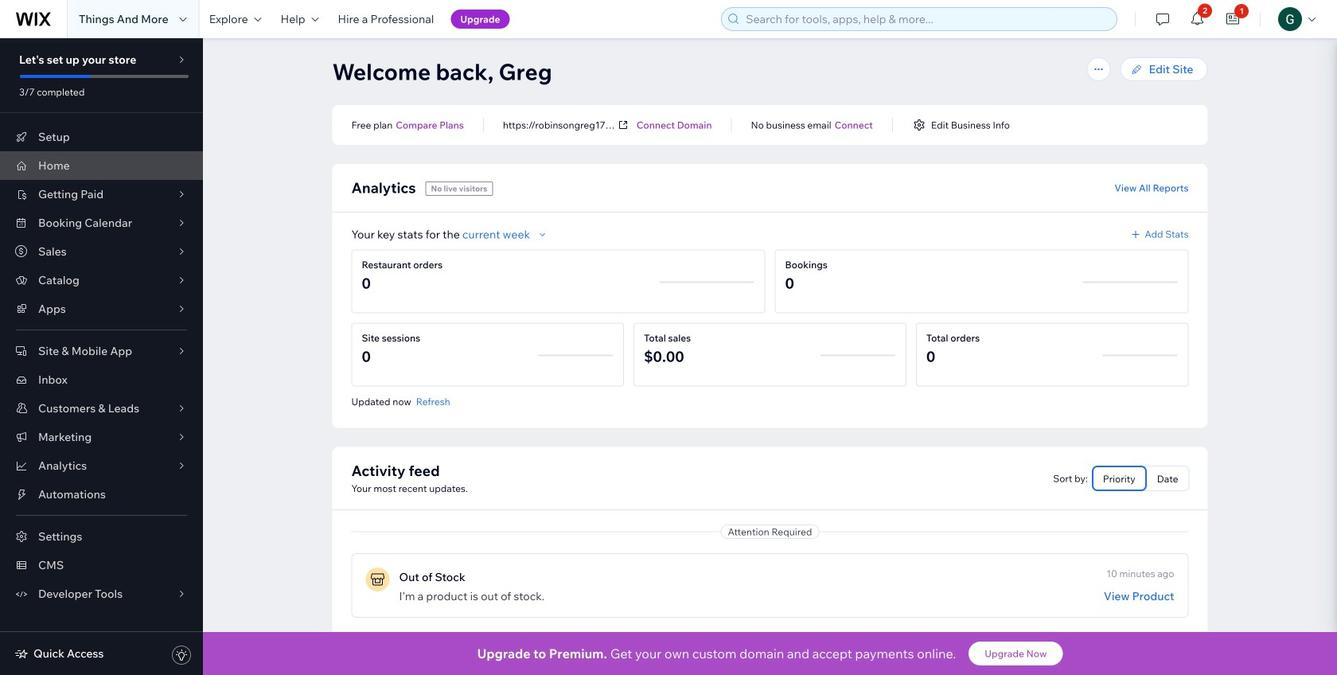 Task type: vqa. For each thing, say whether or not it's contained in the screenshot.
SIDEBAR element
yes



Task type: describe. For each thing, give the bounding box(es) containing it.
Search for tools, apps, help & more... field
[[742, 8, 1113, 30]]

sidebar element
[[0, 38, 203, 675]]



